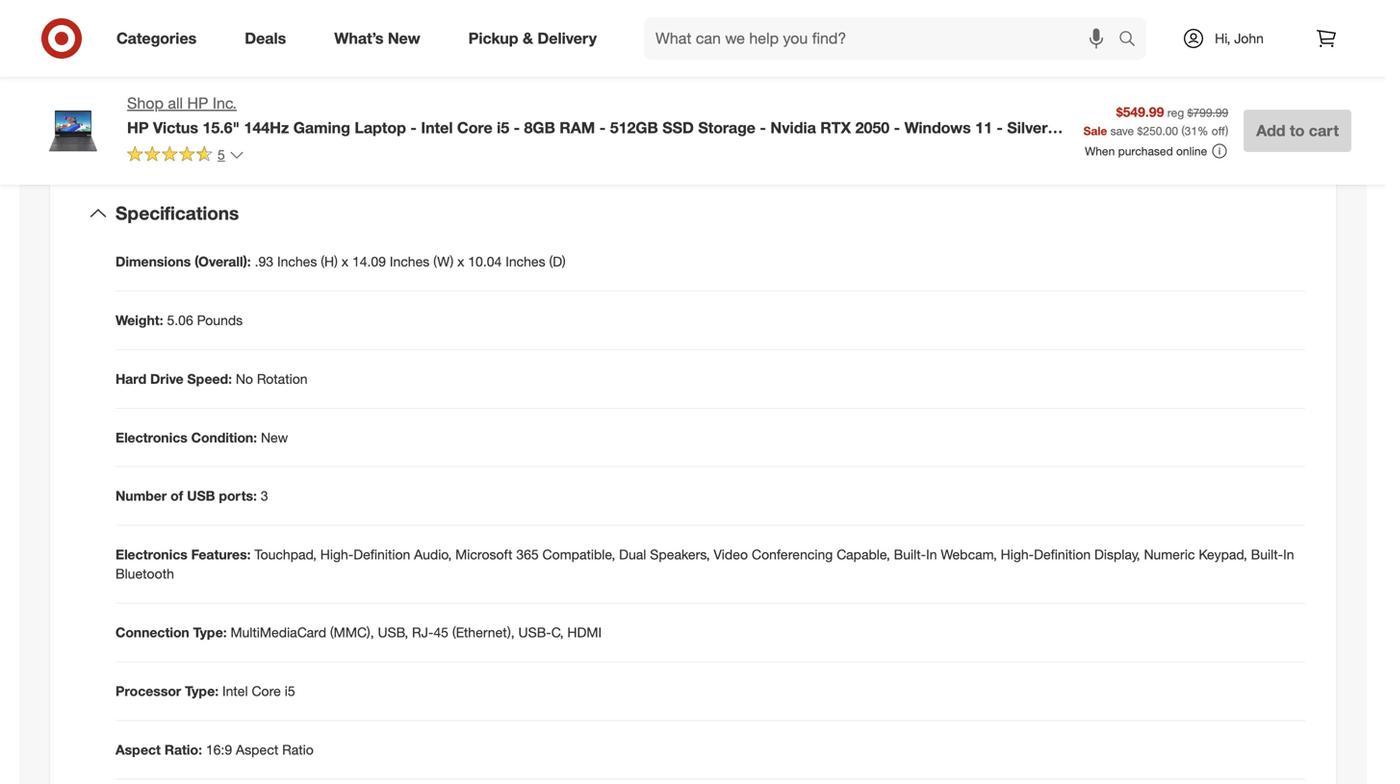 Task type: vqa. For each thing, say whether or not it's contained in the screenshot.


Task type: locate. For each thing, give the bounding box(es) containing it.
- right ram
[[600, 118, 606, 137]]

than
[[1042, 287, 1068, 303]]

of right field
[[1115, 248, 1127, 265]]

144hz
[[244, 118, 289, 137]]

hp up the
[[726, 248, 744, 265]]

materials.
[[1243, 344, 1301, 361]]

0 horizontal spatial livesafe
[[776, 152, 827, 169]]

(15-
[[127, 138, 155, 156]]

0 vertical spatial with
[[1152, 133, 1177, 149]]

with right "chat" on the right of page
[[1279, 248, 1304, 265]]

hi, john
[[1215, 30, 1264, 47]]

recycled
[[790, 383, 841, 400]]

0 horizontal spatial built-
[[894, 547, 926, 563]]

- right 2050
[[894, 118, 900, 137]]

2 horizontal spatial in
[[1154, 383, 1165, 400]]

2 vertical spatial hp
[[726, 248, 744, 265]]

processor type: intel core i5
[[116, 683, 295, 700]]

in
[[932, 344, 945, 361]]

usb-
[[518, 625, 551, 641]]

fa1030nr)
[[155, 138, 223, 156]]

what's new link
[[318, 17, 444, 60]]

high-
[[320, 547, 354, 563], [1001, 547, 1034, 563]]

with left a
[[1152, 133, 1177, 149]]

2 electronics from the top
[[116, 547, 188, 563]]

omen
[[726, 56, 766, 72], [1141, 75, 1181, 92]]

to up simple
[[910, 75, 922, 92]]

1 built- from the left
[[894, 547, 926, 563]]

1 horizontal spatial for
[[977, 287, 993, 303]]

0 vertical spatial intel
[[421, 118, 453, 137]]

livesafe down the from
[[910, 152, 961, 169]]

core left 8gb
[[457, 118, 493, 137]]

usb
[[187, 488, 215, 505]]

1 horizontal spatial video
[[1212, 248, 1245, 265]]

to right the add
[[1290, 121, 1305, 140]]

1 horizontal spatial inches
[[390, 253, 430, 270]]

2 mcafee from the left
[[860, 152, 906, 169]]

for inside omen gaming hub: your one place for everything to make your gaming experience better. from software enhancements to hardware control, and live services, omen gaming hub elevates play in an easy and simple way.
[[957, 56, 973, 72]]

electronics up number on the left bottom of page
[[116, 429, 188, 446]]

0 vertical spatial i5
[[497, 118, 509, 137]]

1 horizontal spatial hp
[[187, 94, 208, 113]]

1 vertical spatial core
[[252, 683, 281, 700]]

video
[[1212, 248, 1245, 265], [1101, 287, 1134, 303]]

1 horizontal spatial x
[[457, 253, 464, 270]]

of
[[1115, 248, 1127, 265], [881, 267, 893, 284], [170, 488, 183, 505]]

1 horizontal spatial core
[[457, 118, 493, 137]]

and
[[1034, 75, 1056, 92], [872, 94, 895, 111], [1039, 133, 1061, 149], [845, 171, 868, 188], [1249, 287, 1272, 303], [1213, 363, 1235, 380], [1006, 383, 1029, 400], [850, 402, 873, 419]]

0 horizontal spatial omen
[[726, 56, 766, 72]]

- down elevates
[[760, 118, 766, 137]]

elevates
[[726, 94, 776, 111]]

0 horizontal spatial silver
[[928, 363, 961, 380]]

i5 up ratio at the bottom left
[[285, 683, 295, 700]]

with inside 'hp wide vision hd camera: the 88-degree, wide-angle field of view lets you video chat with the entire family or group of friends in crystal clear detail. artificial intelligence technology automatically removes background noise for clearer than ever video chats, audio calls, and recordings.'
[[1279, 248, 1304, 265]]

1 x from the left
[[342, 253, 349, 270]]

0 horizontal spatial mcafee
[[726, 152, 772, 169]]

new right condition:
[[261, 429, 288, 446]]

gaming
[[770, 56, 824, 72]]

0 horizontal spatial video
[[1101, 287, 1134, 303]]

type: for connection type:
[[193, 625, 227, 641]]

0 horizontal spatial gaming
[[293, 118, 350, 137]]

0 horizontal spatial aspect
[[116, 742, 161, 759]]

1 horizontal spatial gaming
[[1185, 75, 1232, 92]]

controls.
[[925, 171, 976, 188]]

0 vertical spatial video
[[1212, 248, 1245, 265]]

2 horizontal spatial to
[[1290, 121, 1305, 140]]

0 vertical spatial new
[[388, 29, 420, 48]]

livesafe down safety:
[[776, 152, 827, 169]]

using
[[1135, 344, 1167, 361]]

in inside omen gaming hub: your one place for everything to make your gaming experience better. from software enhancements to hardware control, and live services, omen gaming hub elevates play in an easy and simple way.
[[808, 94, 818, 111]]

type: right connection
[[193, 625, 227, 641]]

0 horizontal spatial definition
[[354, 547, 410, 563]]

video down the artificial
[[1101, 287, 1134, 303]]

(h)
[[321, 253, 338, 270]]

built- right keypad,
[[1251, 547, 1283, 563]]

2 vertical spatial in
[[1154, 383, 1165, 400]]

1 horizontal spatial built-
[[1251, 547, 1283, 563]]

video up 'technology'
[[1212, 248, 1245, 265]]

search button
[[1110, 17, 1156, 64]]

bluetooth
[[116, 566, 174, 583]]

gaming inside omen gaming hub: your one place for everything to make your gaming experience better. from software enhancements to hardware control, and live services, omen gaming hub elevates play in an easy and simple way.
[[1185, 75, 1232, 92]]

0 horizontal spatial in
[[808, 94, 818, 111]]

2 horizontal spatial inches
[[506, 253, 546, 270]]

no
[[236, 370, 253, 387]]

1 horizontal spatial new
[[388, 29, 420, 48]]

built- right capable,
[[894, 547, 926, 563]]

silver up outer
[[928, 363, 961, 380]]

online
[[1177, 144, 1208, 158]]

What can we help you find? suggestions appear below search field
[[644, 17, 1124, 60]]

1 horizontal spatial livesafe
[[910, 152, 961, 169]]

windows
[[905, 118, 971, 137]]

inches left (h)
[[277, 253, 317, 270]]

core down "multimediacard"
[[252, 683, 281, 700]]

1 horizontal spatial mcafee
[[860, 152, 906, 169]]

x right (h)
[[342, 253, 349, 270]]

mcafee down protection
[[860, 152, 906, 169]]

a
[[1181, 133, 1188, 149]]

video
[[714, 547, 748, 563]]

artificial
[[1072, 267, 1121, 284]]

intel inside shop all hp inc. hp victus 15.6" 144hz gaming laptop - intel core i5 - 8gb ram - 512gb ssd storage - nvidia rtx 2050 - windows 11 - silver (15-fa1030nr)
[[421, 118, 453, 137]]

0 vertical spatial for
[[957, 56, 973, 72]]

1 horizontal spatial intel
[[421, 118, 453, 137]]

attacks
[[1105, 133, 1149, 149]]

$549.99
[[1117, 104, 1164, 120]]

1 definition from the left
[[354, 547, 410, 563]]

john
[[1235, 30, 1264, 47]]

microsoft
[[456, 547, 513, 563]]

1 vertical spatial for
[[977, 287, 993, 303]]

high- right the webcam,
[[1001, 547, 1034, 563]]

1 horizontal spatial silver
[[1007, 118, 1048, 137]]

0 horizontal spatial with
[[1152, 133, 1177, 149]]

for
[[957, 56, 973, 72], [977, 287, 993, 303]]

consumer
[[726, 383, 786, 400]]

gaming right the 144hz
[[293, 118, 350, 137]]

4 - from the left
[[760, 118, 766, 137]]

0 horizontal spatial in
[[926, 547, 937, 563]]

hub
[[1235, 75, 1261, 92]]

0 vertical spatial gaming
[[1185, 75, 1232, 92]]

pickup & delivery link
[[452, 17, 621, 60]]

2 vertical spatial of
[[170, 488, 183, 505]]

to inside 'add to cart' "button"
[[1290, 121, 1305, 140]]

- left 8gb
[[514, 118, 520, 137]]

noise
[[941, 287, 973, 303]]

hp
[[187, 94, 208, 113], [127, 118, 149, 137], [726, 248, 744, 265]]

1 high- from the left
[[320, 547, 354, 563]]

deals
[[245, 29, 286, 48]]

connection
[[116, 625, 189, 641]]

0 vertical spatial hp
[[187, 94, 208, 113]]

1 vertical spatial in
[[942, 267, 952, 284]]

new right the what's
[[388, 29, 420, 48]]

omen down "gaming" at top right
[[1141, 75, 1181, 92]]

0 horizontal spatial high-
[[320, 547, 354, 563]]

in inside 'hp wide vision hd camera: the 88-degree, wide-angle field of view lets you video chat with the entire family or group of friends in crystal clear detail. artificial intelligence technology automatically removes background noise for clearer than ever video chats, audio calls, and recordings.'
[[942, 267, 952, 284]]

0 horizontal spatial of
[[170, 488, 183, 505]]

connection type: multimediacard (mmc), usb, rj-45 (ethernet), usb-c, hdmi
[[116, 625, 602, 641]]

dimensions (overall): .93 inches (h) x 14.09 inches (w) x 10.04 inches (d)
[[116, 253, 566, 270]]

aspect
[[116, 742, 161, 759], [236, 742, 278, 759]]

1 vertical spatial to
[[910, 75, 922, 92]]

hp inside 'hp wide vision hd camera: the 88-degree, wide-angle field of view lets you video chat with the entire family or group of friends in crystal clear detail. artificial intelligence technology automatically removes background noise for clearer than ever video chats, audio calls, and recordings.'
[[726, 248, 744, 265]]

1 vertical spatial electronics
[[116, 547, 188, 563]]

1 horizontal spatial with
[[1279, 248, 1304, 265]]

and down plastics.
[[850, 402, 873, 419]]

silver
[[1007, 118, 1048, 137], [928, 363, 961, 380]]

ratio:
[[164, 742, 202, 759]]

intel right laptop
[[421, 118, 453, 137]]

in left an
[[808, 94, 818, 111]]

type: for processor type:
[[185, 683, 219, 700]]

16:9
[[206, 742, 232, 759]]

i5 left 8gb
[[497, 118, 509, 137]]

31
[[1185, 124, 1198, 138]]

digital
[[1065, 133, 1101, 149]]

it
[[1062, 363, 1069, 380]]

1 electronics from the top
[[116, 429, 188, 446]]

omen up from
[[726, 56, 766, 72]]

inches left (w) at the top of page
[[390, 253, 430, 270]]

hp up the (15-
[[127, 118, 149, 137]]

0 horizontal spatial for
[[957, 56, 973, 72]]

and left live
[[1034, 75, 1056, 92]]

aspect right 16:9
[[236, 742, 278, 759]]

hub:
[[828, 56, 860, 72]]

0 horizontal spatial new
[[261, 429, 288, 446]]

1 in from the left
[[926, 547, 937, 563]]

parental
[[872, 171, 921, 188]]

in right keypad,
[[1283, 547, 1294, 563]]

$799.99
[[1188, 105, 1229, 120]]

of down camera:
[[881, 267, 893, 284]]

1 horizontal spatial to
[[1044, 56, 1056, 72]]

0 vertical spatial type:
[[193, 625, 227, 641]]

1 vertical spatial omen
[[1141, 75, 1181, 92]]

built-
[[894, 547, 926, 563], [1251, 547, 1283, 563]]

%
[[1198, 124, 1209, 138]]

core
[[457, 118, 493, 137], [252, 683, 281, 700]]

1 vertical spatial with
[[1279, 248, 1304, 265]]

- right 11 at the right top of page
[[997, 118, 1003, 137]]

intel up 16:9
[[222, 683, 248, 700]]

group
[[842, 267, 877, 284]]

1 horizontal spatial high-
[[1001, 547, 1034, 563]]

more
[[156, 121, 183, 135]]

1 horizontal spatial in
[[1283, 547, 1294, 563]]

0 vertical spatial core
[[457, 118, 493, 137]]

1 horizontal spatial in
[[942, 267, 952, 284]]

cart
[[1309, 121, 1339, 140]]

1 vertical spatial of
[[881, 267, 893, 284]]

high- right touchpad,
[[320, 547, 354, 563]]

0 horizontal spatial to
[[910, 75, 922, 92]]

0 vertical spatial silver
[[1007, 118, 1048, 137]]

2 horizontal spatial of
[[1115, 248, 1127, 265]]

0 vertical spatial omen
[[726, 56, 766, 72]]

definition left display,
[[1034, 547, 1091, 563]]

mcafee up identity
[[726, 152, 772, 169]]

1 vertical spatial silver
[[928, 363, 961, 380]]

1 inches from the left
[[277, 253, 317, 270]]

hp right all
[[187, 94, 208, 113]]

1 horizontal spatial definition
[[1034, 547, 1091, 563]]

type: right processor
[[185, 683, 219, 700]]

in left the webcam,
[[926, 547, 937, 563]]

x right (w) at the top of page
[[457, 253, 464, 270]]

0 vertical spatial electronics
[[116, 429, 188, 446]]

to left make
[[1044, 56, 1056, 72]]

recordings.
[[726, 306, 793, 323]]

(w)
[[433, 253, 454, 270]]

conferencing
[[752, 547, 833, 563]]

2 horizontal spatial hp
[[726, 248, 744, 265]]

of left "usb"
[[170, 488, 183, 505]]

0 horizontal spatial intel
[[222, 683, 248, 700]]

1 horizontal spatial aspect
[[236, 742, 278, 759]]

&
[[523, 29, 533, 48]]

1 vertical spatial type:
[[185, 683, 219, 700]]

inches left (d)
[[506, 253, 546, 270]]

for down crystal
[[977, 287, 993, 303]]

laptop
[[1020, 344, 1058, 361]]

in down 88-
[[942, 267, 952, 284]]

with inside digital safety: get protection from harmful risks and digital attacks with a free 30-day mcafee livesafe trial. mcafee livesafe includes antivirus protection, password manager, identity monitoring, and parental controls.
[[1152, 133, 1177, 149]]

contains
[[1073, 363, 1124, 380]]

0 horizontal spatial hp
[[127, 118, 149, 137]]

1 vertical spatial gaming
[[293, 118, 350, 137]]

0 vertical spatial in
[[808, 94, 818, 111]]

2 aspect from the left
[[236, 742, 278, 759]]

gaming down experience
[[1185, 75, 1232, 92]]

(d)
[[549, 253, 566, 270]]

definition left audio,
[[354, 547, 410, 563]]

2 x from the left
[[457, 253, 464, 270]]

.93
[[255, 253, 273, 270]]

electronics up bluetooth
[[116, 547, 188, 563]]

for up hardware
[[957, 56, 973, 72]]

2050
[[856, 118, 890, 137]]

silver up antivirus
[[1007, 118, 1048, 137]]

aspect left the ratio:
[[116, 742, 161, 759]]

0 horizontal spatial inches
[[277, 253, 317, 270]]

entire
[[749, 267, 783, 284]]

specifications
[[116, 202, 239, 224]]

(ethernet),
[[452, 625, 515, 641]]

1 horizontal spatial of
[[881, 267, 893, 284]]

- right laptop
[[411, 118, 417, 137]]

digital
[[726, 133, 775, 149]]

)
[[1226, 124, 1229, 138]]

and inside 'hp wide vision hd camera: the 88-degree, wide-angle field of view lets you video chat with the entire family or group of friends in crystal clear detail. artificial intelligence technology automatically removes background noise for clearer than ever video chats, audio calls, and recordings.'
[[1249, 287, 1272, 303]]

1 vertical spatial i5
[[285, 683, 295, 700]]

in down ocean-
[[1154, 383, 1165, 400]]

0 horizontal spatial x
[[342, 253, 349, 270]]

2 vertical spatial to
[[1290, 121, 1305, 140]]

ratio
[[282, 742, 314, 759]]

audio
[[1178, 287, 1211, 303]]

2 built- from the left
[[1251, 547, 1283, 563]]

image of hp victus 15.6" 144hz gaming laptop - intel core i5 - 8gb ram - 512gb ssd storage - nvidia rtx 2050 - windows 11 - silver (15-fa1030nr) image
[[35, 92, 112, 169]]

add to cart
[[1257, 121, 1339, 140]]

and right calls,
[[1249, 287, 1272, 303]]

1 horizontal spatial i5
[[497, 118, 509, 137]]

livesafe
[[776, 152, 827, 169], [910, 152, 961, 169]]



Task type: describe. For each thing, give the bounding box(es) containing it.
silver inside shop all hp inc. hp victus 15.6" 144hz gaming laptop - intel core i5 - 8gb ram - 512gb ssd storage - nvidia rtx 2050 - windows 11 - silver (15-fa1030nr)
[[1007, 118, 1048, 137]]

sale
[[1084, 124, 1107, 138]]

11
[[975, 118, 993, 137]]

deals link
[[228, 17, 310, 60]]

search
[[1110, 31, 1156, 50]]

monitoring,
[[774, 171, 842, 188]]

and down sustainable
[[1213, 363, 1235, 380]]

free
[[1192, 133, 1216, 149]]

and up antivirus
[[1039, 133, 1061, 149]]

and up 2050
[[872, 94, 895, 111]]

built
[[726, 344, 762, 361]]

0 horizontal spatial i5
[[285, 683, 295, 700]]

weight: 5.06 pounds
[[116, 312, 243, 329]]

1 aspect from the left
[[116, 742, 161, 759]]

pickup
[[469, 29, 519, 48]]

includes
[[965, 152, 1015, 169]]

(mmc),
[[330, 625, 374, 641]]

specifications button
[[65, 183, 1321, 244]]

better.
[[1245, 56, 1283, 72]]

2 in from the left
[[1283, 547, 1294, 563]]

digital safety: get protection from harmful risks and digital attacks with a free 30-day mcafee livesafe trial. mcafee livesafe includes antivirus protection, password manager, identity monitoring, and parental controls.
[[726, 133, 1261, 188]]

rotation
[[257, 370, 308, 387]]

display,
[[1095, 547, 1140, 563]]

friends
[[896, 267, 938, 284]]

reg
[[1168, 105, 1184, 120]]

0 vertical spatial to
[[1044, 56, 1056, 72]]

core inside shop all hp inc. hp victus 15.6" 144hz gaming laptop - intel core i5 - 8gb ram - 512gb ssd storage - nvidia rtx 2050 - windows 11 - silver (15-fa1030nr)
[[457, 118, 493, 137]]

manager,
[[1204, 152, 1259, 169]]

add to cart button
[[1244, 110, 1352, 152]]

ever
[[1072, 287, 1098, 303]]

day
[[1240, 133, 1261, 149]]

recyclable.
[[877, 402, 941, 419]]

1 livesafe from the left
[[776, 152, 827, 169]]

3
[[261, 488, 268, 505]]

are
[[1235, 383, 1254, 400]]

0 vertical spatial of
[[1115, 248, 1127, 265]]

shop all hp inc. hp victus 15.6" 144hz gaming laptop - intel core i5 - 8gb ram - 512gb ssd storage - nvidia rtx 2050 - windows 11 - silver (15-fa1030nr)
[[127, 94, 1048, 156]]

add
[[1257, 121, 1286, 140]]

512gb
[[610, 118, 658, 137]]

camera:
[[856, 248, 916, 265]]

keypad,
[[1199, 547, 1248, 563]]

hd
[[833, 248, 852, 265]]

chats,
[[1138, 287, 1174, 303]]

electronics for electronics features:
[[116, 547, 188, 563]]

1 vertical spatial new
[[261, 429, 288, 446]]

in inside built with the environment in mind: this laptop is designed using sustainable materials. energy star® certified. epeat® silver registered, plus it contains ocean-bound and post- consumer recycled plastics. hp's outer boxes and fiber cushions used in packaging are 100% sustainably sourced and recyclable.
[[1154, 383, 1165, 400]]

i5 inside shop all hp inc. hp victus 15.6" 144hz gaming laptop - intel core i5 - 8gb ram - 512gb ssd storage - nvidia rtx 2050 - windows 11 - silver (15-fa1030nr)
[[497, 118, 509, 137]]

gaming inside shop all hp inc. hp victus 15.6" 144hz gaming laptop - intel core i5 - 8gb ram - 512gb ssd storage - nvidia rtx 2050 - windows 11 - silver (15-fa1030nr)
[[293, 118, 350, 137]]

2 high- from the left
[[1001, 547, 1034, 563]]

ocean-
[[1127, 363, 1170, 380]]

features:
[[191, 547, 251, 563]]

sustainably
[[726, 402, 794, 419]]

1 mcafee from the left
[[726, 152, 772, 169]]

is
[[1062, 344, 1071, 361]]

0 horizontal spatial core
[[252, 683, 281, 700]]

plastics.
[[845, 383, 894, 400]]

3 - from the left
[[600, 118, 606, 137]]

365
[[516, 547, 539, 563]]

omen gaming hub: your one place for everything to make your gaming experience better. from software enhancements to hardware control, and live services, omen gaming hub elevates play in an easy and simple way.
[[726, 56, 1283, 111]]

and down registered,
[[1006, 383, 1029, 400]]

plus
[[1033, 363, 1058, 380]]

live
[[1060, 75, 1080, 92]]

hdmi
[[567, 625, 602, 641]]

6 - from the left
[[997, 118, 1003, 137]]

categories
[[116, 29, 197, 48]]

simple
[[899, 94, 938, 111]]

electronics for electronics condition: new
[[116, 429, 188, 446]]

silver inside built with the environment in mind: this laptop is designed using sustainable materials. energy star® certified. epeat® silver registered, plus it contains ocean-bound and post- consumer recycled plastics. hp's outer boxes and fiber cushions used in packaging are 100% sustainably sourced and recyclable.
[[928, 363, 961, 380]]

detail.
[[1033, 267, 1068, 284]]

easy
[[841, 94, 868, 111]]

1 - from the left
[[411, 118, 417, 137]]

protection,
[[1073, 152, 1138, 169]]

delivery
[[538, 29, 597, 48]]

processor
[[116, 683, 181, 700]]

when
[[1085, 144, 1115, 158]]

1 vertical spatial video
[[1101, 287, 1134, 303]]

2 definition from the left
[[1034, 547, 1091, 563]]

hp wide vision hd camera: the 88-degree, wide-angle field of view lets you video chat with the entire family or group of friends in crystal clear detail. artificial intelligence technology automatically removes background noise for clearer than ever video chats, audio calls, and recordings.
[[726, 248, 1304, 323]]

automatically
[[726, 287, 806, 303]]

your
[[1096, 56, 1122, 72]]

for inside 'hp wide vision hd camera: the 88-degree, wide-angle field of view lets you video chat with the entire family or group of friends in crystal clear detail. artificial intelligence technology automatically removes background noise for clearer than ever video chats, audio calls, and recordings.'
[[977, 287, 993, 303]]

1 vertical spatial intel
[[222, 683, 248, 700]]

victus
[[153, 118, 198, 137]]

2 inches from the left
[[390, 253, 430, 270]]

get
[[835, 133, 857, 149]]

built with the environment in mind: this laptop is designed using sustainable materials. energy star® certified. epeat® silver registered, plus it contains ocean-bound and post- consumer recycled plastics. hp's outer boxes and fiber cushions used in packaging are 100% sustainably sourced and recyclable.
[[726, 344, 1301, 419]]

2 - from the left
[[514, 118, 520, 137]]

5 - from the left
[[894, 118, 900, 137]]

an
[[822, 94, 837, 111]]

bound
[[1170, 363, 1209, 380]]

1 horizontal spatial omen
[[1141, 75, 1181, 92]]

cushions
[[1063, 383, 1117, 400]]

dimensions
[[116, 253, 191, 270]]

number
[[116, 488, 167, 505]]

shop
[[127, 94, 164, 113]]

250.00
[[1143, 124, 1179, 138]]

pickup & delivery
[[469, 29, 597, 48]]

45
[[434, 625, 449, 641]]

3 inches from the left
[[506, 253, 546, 270]]

off
[[1212, 124, 1226, 138]]

software
[[761, 75, 813, 92]]

certified.
[[824, 363, 876, 380]]

hi,
[[1215, 30, 1231, 47]]

numeric
[[1144, 547, 1195, 563]]

$
[[1137, 124, 1143, 138]]

audio,
[[414, 547, 452, 563]]

sourced
[[798, 402, 847, 419]]

touchpad, high-definition audio, microsoft 365 compatible, dual speakers, video conferencing capable, built-in webcam, high-definition display, numeric keypad, built-in bluetooth
[[116, 547, 1294, 583]]

1 vertical spatial hp
[[127, 118, 149, 137]]

this
[[991, 344, 1016, 361]]

password
[[1142, 152, 1200, 169]]

family
[[787, 267, 822, 284]]

2 livesafe from the left
[[910, 152, 961, 169]]

what's
[[334, 29, 384, 48]]

identity
[[726, 171, 770, 188]]

from
[[726, 75, 757, 92]]

lets
[[1162, 248, 1183, 265]]

way.
[[942, 94, 967, 111]]

environment
[[832, 344, 928, 361]]

show more
[[124, 121, 183, 135]]

trial.
[[831, 152, 856, 169]]

categories link
[[100, 17, 221, 60]]

services,
[[1084, 75, 1137, 92]]

and down trial.
[[845, 171, 868, 188]]

intelligence
[[1124, 267, 1193, 284]]



